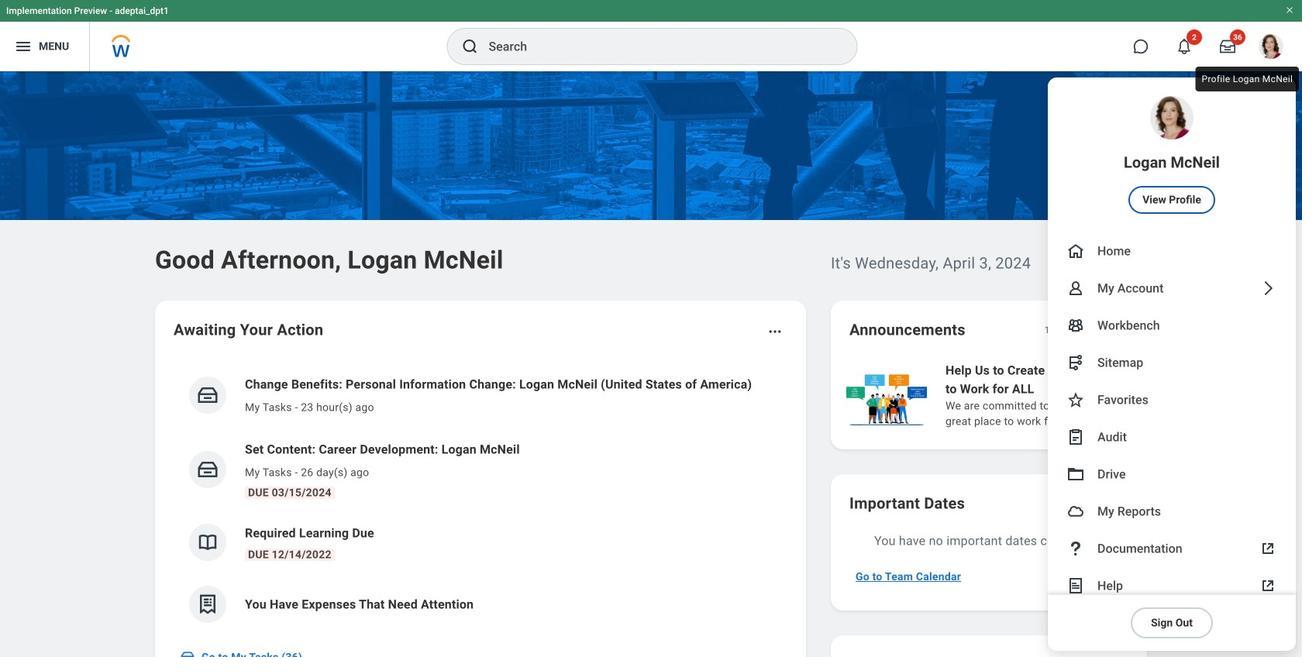 Task type: locate. For each thing, give the bounding box(es) containing it.
menu item
[[1048, 78, 1296, 233], [1048, 233, 1296, 270], [1048, 270, 1296, 307], [1048, 307, 1296, 344], [1048, 344, 1296, 381], [1048, 381, 1296, 419], [1048, 419, 1296, 456], [1048, 456, 1296, 493], [1048, 493, 1296, 530], [1048, 530, 1296, 567], [1048, 567, 1296, 605]]

banner
[[0, 0, 1302, 651]]

10 menu item from the top
[[1048, 530, 1296, 567]]

1 horizontal spatial list
[[843, 360, 1302, 431]]

0 horizontal spatial list
[[174, 363, 788, 636]]

question image
[[1067, 539, 1085, 558]]

paste image
[[1067, 428, 1085, 446]]

chevron left small image
[[1081, 322, 1096, 338]]

6 menu item from the top
[[1048, 381, 1296, 419]]

8 menu item from the top
[[1048, 456, 1296, 493]]

1 horizontal spatial inbox image
[[196, 384, 219, 407]]

inbox image
[[196, 384, 219, 407], [180, 650, 195, 657]]

9 menu item from the top
[[1048, 493, 1296, 530]]

chevron right image
[[1259, 279, 1277, 298]]

tooltip
[[1193, 64, 1302, 95]]

11 menu item from the top
[[1048, 567, 1296, 605]]

status
[[1045, 324, 1070, 336]]

user image
[[1067, 279, 1085, 298]]

0 vertical spatial inbox image
[[196, 384, 219, 407]]

logan mcneil image
[[1259, 34, 1284, 59]]

7 menu item from the top
[[1048, 419, 1296, 456]]

main content
[[0, 71, 1302, 657]]

list
[[843, 360, 1302, 431], [174, 363, 788, 636]]

home image
[[1067, 242, 1085, 260]]

book open image
[[196, 531, 219, 554]]

document image
[[1067, 577, 1085, 595]]

menu
[[1048, 78, 1296, 651]]

0 horizontal spatial inbox image
[[180, 650, 195, 657]]

4 menu item from the top
[[1048, 307, 1296, 344]]



Task type: describe. For each thing, give the bounding box(es) containing it.
1 menu item from the top
[[1048, 78, 1296, 233]]

endpoints image
[[1067, 353, 1085, 372]]

1 vertical spatial inbox image
[[180, 650, 195, 657]]

contact card matrix manager image
[[1067, 316, 1085, 335]]

avatar image
[[1067, 502, 1085, 521]]

ext link image
[[1259, 577, 1277, 595]]

ext link image
[[1259, 539, 1277, 558]]

3 menu item from the top
[[1048, 270, 1296, 307]]

5 menu item from the top
[[1048, 344, 1296, 381]]

dashboard expenses image
[[196, 593, 219, 616]]

related actions image
[[767, 324, 783, 340]]

notifications large image
[[1177, 39, 1192, 54]]

close environment banner image
[[1285, 5, 1294, 15]]

justify image
[[14, 37, 33, 56]]

inbox large image
[[1220, 39, 1236, 54]]

2 menu item from the top
[[1048, 233, 1296, 270]]

inbox image
[[196, 458, 219, 481]]

search image
[[461, 37, 479, 56]]

star image
[[1067, 391, 1085, 409]]

Search Workday  search field
[[489, 29, 825, 64]]

chevron right small image
[[1108, 322, 1124, 338]]

folder open image
[[1067, 465, 1085, 484]]



Task type: vqa. For each thing, say whether or not it's contained in the screenshot.
Job History link
no



